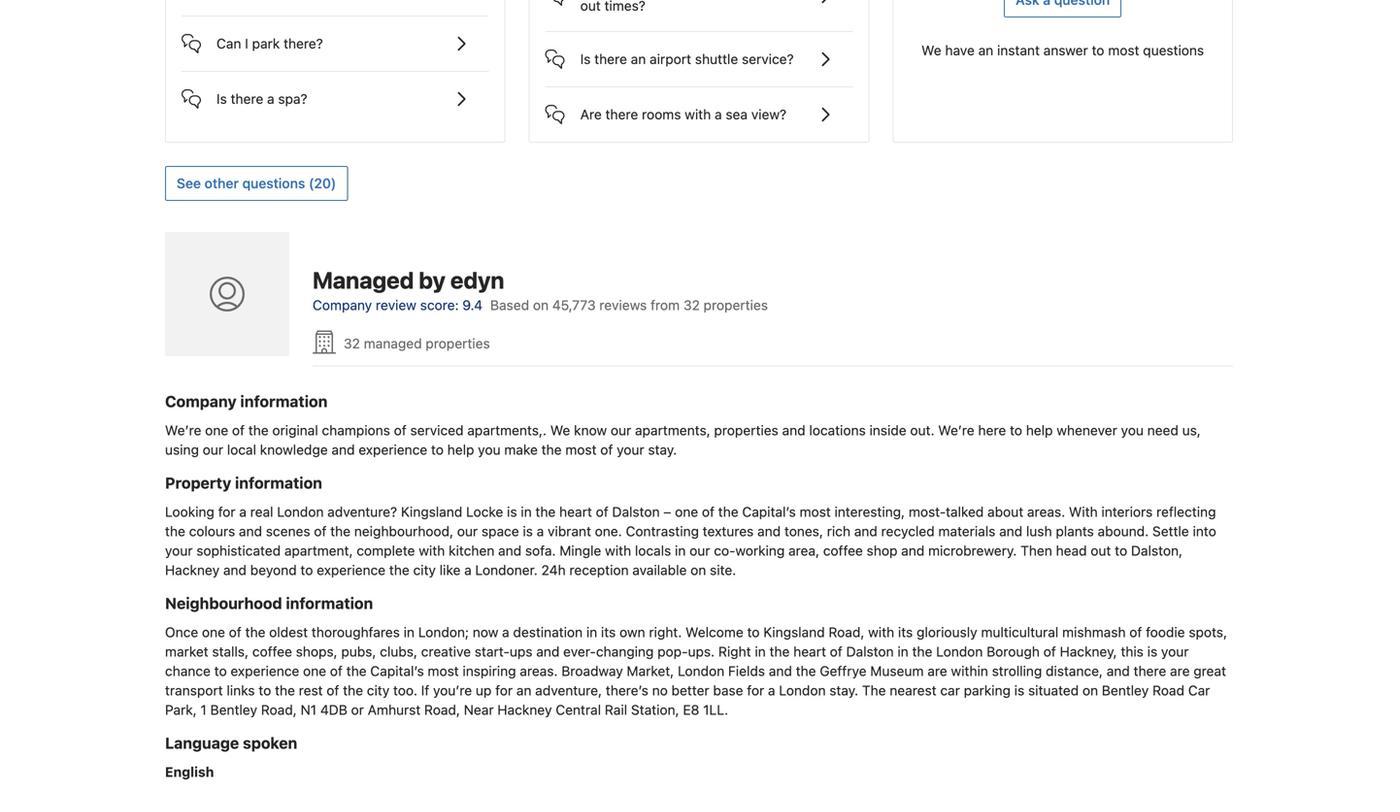Task type: vqa. For each thing, say whether or not it's contained in the screenshot.
THE CHILDREN
no



Task type: describe. For each thing, give the bounding box(es) containing it.
2 horizontal spatial road,
[[829, 625, 865, 641]]

oldest
[[269, 625, 308, 641]]

of up apartment,
[[314, 524, 327, 540]]

on inside "once one of the oldest thoroughfares in london; now a destination in its own right. welcome to kingsland road, with its gloriously multicultural mishmash of foodie spots, market stalls, coffee shops, pubs, clubs, creative start-ups and ever-changing pop-ups.   right in the heart of dalston in the london borough of hackney, this is your chance to experience one of the capital's most inspiring areas. broadway market, london fields and the geffrye museum are within strolling distance, and there are great transport links to the rest of the city too. if you're up for an adventure, there's no better base for a london stay.   the nearest car parking is situated on bentley road car park, 1 bentley road, n1 4db or amhurst road, near hackney central rail station, e8 1ll."
[[1083, 683, 1099, 699]]

hackney inside "once one of the oldest thoroughfares in london; now a destination in its own right. welcome to kingsland road, with its gloriously multicultural mishmash of foodie spots, market stalls, coffee shops, pubs, clubs, creative start-ups and ever-changing pop-ups.   right in the heart of dalston in the london borough of hackney, this is your chance to experience one of the capital's most inspiring areas. broadway market, london fields and the geffrye museum are within strolling distance, and there are great transport links to the rest of the city too. if you're up for an adventure, there's no better base for a london stay.   the nearest car parking is situated on bentley road car park, 1 bentley road, n1 4db or amhurst road, near hackney central rail station, e8 1ll."
[[498, 702, 552, 718]]

most inside looking for a real london adventure? kingsland locke is in the heart of dalston – one of the capital's most interesting, most-talked about areas. with interiors reflecting the colours and scenes of the neighbourhood, our space is a vibrant one. contrasting textures and tones, rich and recycled materials and lush plants abound.  settle into your sophisticated apartment, complete with kitchen and sofa. mingle with locals in our co-working area, coffee shop and microbrewery. then head out to dalston, hackney and beyond to experience the city like a londoner.   24h reception available on site.
[[800, 504, 831, 520]]

0 horizontal spatial you
[[478, 442, 501, 458]]

information for property information
[[235, 474, 322, 493]]

microbrewery.
[[929, 543, 1018, 559]]

2 are from the left
[[1171, 664, 1191, 680]]

from
[[651, 297, 680, 313]]

reflecting
[[1157, 504, 1217, 520]]

to right here
[[1010, 423, 1023, 439]]

to right links
[[259, 683, 271, 699]]

is there an airport shuttle service? button
[[546, 32, 853, 71]]

can i park there?
[[217, 35, 323, 51]]

apartments,
[[635, 423, 711, 439]]

score:
[[420, 297, 459, 313]]

2 its from the left
[[899, 625, 913, 641]]

of up the 4db
[[327, 683, 339, 699]]

is there an airport shuttle service?
[[581, 51, 794, 67]]

and down champions at the bottom
[[332, 442, 355, 458]]

in up clubs,
[[404, 625, 415, 641]]

no
[[652, 683, 668, 699]]

reviews
[[600, 297, 647, 313]]

capital's inside looking for a real london adventure? kingsland locke is in the heart of dalston – one of the capital's most interesting, most-talked about areas. with interiors reflecting the colours and scenes of the neighbourhood, our space is a vibrant one. contrasting textures and tones, rich and recycled materials and lush plants abound.  settle into your sophisticated apartment, complete with kitchen and sofa. mingle with locals in our co-working area, coffee shop and microbrewery. then head out to dalston, hackney and beyond to experience the city like a londoner.   24h reception available on site.
[[743, 504, 796, 520]]

and down real
[[239, 524, 262, 540]]

our up kitchen
[[457, 524, 478, 540]]

experience inside "once one of the oldest thoroughfares in london; now a destination in its own right. welcome to kingsland road, with its gloriously multicultural mishmash of foodie spots, market stalls, coffee shops, pubs, clubs, creative start-ups and ever-changing pop-ups.   right in the heart of dalston in the london borough of hackney, this is your chance to experience one of the capital's most inspiring areas. broadway market, london fields and the geffrye museum are within strolling distance, and there are great transport links to the rest of the city too. if you're up for an adventure, there's no better base for a london stay.   the nearest car parking is situated on bentley road car park, 1 bentley road, n1 4db or amhurst road, near hackney central rail station, e8 1ll."
[[231, 664, 300, 680]]

distance,
[[1046, 664, 1104, 680]]

managed by edyn company review score: 9.4 based on 45,773 reviews from 32 properties
[[313, 267, 768, 313]]

is there a spa?
[[217, 91, 308, 107]]

recycled
[[882, 524, 935, 540]]

destination
[[513, 625, 583, 641]]

rest
[[299, 683, 323, 699]]

in up 'ever-'
[[587, 625, 598, 641]]

london inside looking for a real london adventure? kingsland locke is in the heart of dalston – one of the capital's most interesting, most-talked about areas. with interiors reflecting the colours and scenes of the neighbourhood, our space is a vibrant one. contrasting textures and tones, rich and recycled materials and lush plants abound.  settle into your sophisticated apartment, complete with kitchen and sofa. mingle with locals in our co-working area, coffee shop and microbrewery. then head out to dalston, hackney and beyond to experience the city like a londoner.   24h reception available on site.
[[277, 504, 324, 520]]

is up "space"
[[507, 504, 517, 520]]

experience inside looking for a real london adventure? kingsland locke is in the heart of dalston – one of the capital's most interesting, most-talked about areas. with interiors reflecting the colours and scenes of the neighbourhood, our space is a vibrant one. contrasting textures and tones, rich and recycled materials and lush plants abound.  settle into your sophisticated apartment, complete with kitchen and sofa. mingle with locals in our co-working area, coffee shop and microbrewery. then head out to dalston, hackney and beyond to experience the city like a londoner.   24h reception available on site.
[[317, 562, 386, 579]]

the left geffrye
[[796, 664, 817, 680]]

your for and
[[165, 543, 193, 559]]

to down the serviced
[[431, 442, 444, 458]]

adventure?
[[328, 504, 397, 520]]

0 vertical spatial help
[[1027, 423, 1054, 439]]

park
[[252, 35, 280, 51]]

serviced
[[410, 423, 464, 439]]

and down this
[[1107, 664, 1131, 680]]

of up "stalls,"
[[229, 625, 242, 641]]

site.
[[710, 562, 737, 579]]

co-
[[714, 543, 736, 559]]

shuttle
[[695, 51, 739, 67]]

thoroughfares
[[312, 625, 400, 641]]

of down shops,
[[330, 664, 343, 680]]

market,
[[627, 664, 674, 680]]

language
[[165, 734, 239, 753]]

the
[[863, 683, 887, 699]]

properties for of
[[715, 423, 779, 439]]

strolling
[[993, 664, 1043, 680]]

an for instant
[[979, 42, 994, 58]]

know
[[574, 423, 607, 439]]

area,
[[789, 543, 820, 559]]

and down 'sophisticated'
[[223, 562, 247, 579]]

we're one of the original champions of serviced apartments,. we know our apartments, properties and locations inside out. we're here to help whenever you need us, using our local knowledge and experience to help you make the most of your stay.
[[165, 423, 1202, 458]]

1 horizontal spatial we
[[922, 42, 942, 58]]

about
[[988, 504, 1024, 520]]

and down about
[[1000, 524, 1023, 540]]

own
[[620, 625, 646, 641]]

most inside "once one of the oldest thoroughfares in london; now a destination in its own right. welcome to kingsland road, with its gloriously multicultural mishmash of foodie spots, market stalls, coffee shops, pubs, clubs, creative start-ups and ever-changing pop-ups.   right in the heart of dalston in the london borough of hackney, this is your chance to experience one of the capital's most inspiring areas. broadway market, london fields and the geffrye museum are within strolling distance, and there are great transport links to the rest of the city too. if you're up for an adventure, there's no better base for a london stay.   the nearest car parking is situated on bentley road car park, 1 bentley road, n1 4db or amhurst road, near hackney central rail station, e8 1ll."
[[428, 664, 459, 680]]

shop
[[867, 543, 898, 559]]

to down "stalls,"
[[214, 664, 227, 680]]

see
[[177, 175, 201, 191]]

locke
[[466, 504, 504, 520]]

and right fields
[[769, 664, 793, 680]]

a left spa?
[[267, 91, 275, 107]]

dalston inside looking for a real london adventure? kingsland locke is in the heart of dalston – one of the capital's most interesting, most-talked about areas. with interiors reflecting the colours and scenes of the neighbourhood, our space is a vibrant one. contrasting textures and tones, rich and recycled materials and lush plants abound.  settle into your sophisticated apartment, complete with kitchen and sofa. mingle with locals in our co-working area, coffee shop and microbrewery. then head out to dalston, hackney and beyond to experience the city like a londoner.   24h reception available on site.
[[613, 504, 660, 520]]

to down apartment,
[[301, 562, 313, 579]]

a right base
[[768, 683, 776, 699]]

0 horizontal spatial road,
[[261, 702, 297, 718]]

a right now
[[502, 625, 510, 641]]

is for is there a spa?
[[217, 91, 227, 107]]

one inside we're one of the original champions of serviced apartments,. we know our apartments, properties and locations inside out. we're here to help whenever you need us, using our local knowledge and experience to help you make the most of your stay.
[[205, 423, 228, 439]]

or
[[351, 702, 364, 718]]

the up textures
[[719, 504, 739, 520]]

station,
[[631, 702, 680, 718]]

1 horizontal spatial for
[[496, 683, 513, 699]]

pubs,
[[341, 644, 376, 660]]

by
[[419, 267, 446, 294]]

in up sofa.
[[521, 504, 532, 520]]

is for is there an airport shuttle service?
[[581, 51, 591, 67]]

is down strolling
[[1015, 683, 1025, 699]]

the up apartment,
[[330, 524, 351, 540]]

market
[[165, 644, 209, 660]]

within
[[952, 664, 989, 680]]

talked
[[946, 504, 984, 520]]

properties for edyn
[[704, 297, 768, 313]]

this
[[1122, 644, 1144, 660]]

1 are from the left
[[928, 664, 948, 680]]

of up geffrye
[[830, 644, 843, 660]]

the down looking
[[165, 524, 185, 540]]

is up sofa.
[[523, 524, 533, 540]]

rich
[[827, 524, 851, 540]]

space
[[482, 524, 519, 540]]

looking
[[165, 504, 215, 520]]

the down pubs,
[[347, 664, 367, 680]]

1 its from the left
[[601, 625, 616, 641]]

in up fields
[[755, 644, 766, 660]]

inspiring
[[463, 664, 516, 680]]

0 horizontal spatial company
[[165, 392, 237, 411]]

have
[[946, 42, 975, 58]]

of left the serviced
[[394, 423, 407, 439]]

settle
[[1153, 524, 1190, 540]]

questions inside "button"
[[242, 175, 305, 191]]

of down know
[[601, 442, 613, 458]]

most inside we're one of the original champions of serviced apartments,. we know our apartments, properties and locations inside out. we're here to help whenever you need us, using our local knowledge and experience to help you make the most of your stay.
[[566, 442, 597, 458]]

kitchen
[[449, 543, 495, 559]]

the left rest
[[275, 683, 295, 699]]

with down "one."
[[605, 543, 632, 559]]

with
[[1070, 504, 1098, 520]]

the up or
[[343, 683, 363, 699]]

here
[[979, 423, 1007, 439]]

and down recycled
[[902, 543, 925, 559]]

with up like on the bottom of page
[[419, 543, 445, 559]]

there for rooms
[[606, 106, 639, 122]]

and down interesting,
[[855, 524, 878, 540]]

kingsland inside "once one of the oldest thoroughfares in london; now a destination in its own right. welcome to kingsland road, with its gloriously multicultural mishmash of foodie spots, market stalls, coffee shops, pubs, clubs, creative start-ups and ever-changing pop-ups.   right in the heart of dalston in the london borough of hackney, this is your chance to experience one of the capital's most inspiring areas. broadway market, london fields and the geffrye museum are within strolling distance, and there are great transport links to the rest of the city too. if you're up for an adventure, there's no better base for a london stay.   the nearest car parking is situated on bentley road car park, 1 bentley road, n1 4db or amhurst road, near hackney central rail station, e8 1ll."
[[764, 625, 825, 641]]

the up vibrant
[[536, 504, 556, 520]]

our right know
[[611, 423, 632, 439]]

creative
[[421, 644, 471, 660]]

fields
[[729, 664, 766, 680]]

there's
[[606, 683, 649, 699]]

the up local
[[248, 423, 269, 439]]

our left local
[[203, 442, 223, 458]]

out
[[1091, 543, 1112, 559]]

beyond
[[250, 562, 297, 579]]

interiors
[[1102, 504, 1153, 520]]

your inside we're one of the original champions of serviced apartments,. we know our apartments, properties and locations inside out. we're here to help whenever you need us, using our local knowledge and experience to help you make the most of your stay.
[[617, 442, 645, 458]]

near
[[464, 702, 494, 718]]

with inside "once one of the oldest thoroughfares in london; now a destination in its own right. welcome to kingsland road, with its gloriously multicultural mishmash of foodie spots, market stalls, coffee shops, pubs, clubs, creative start-ups and ever-changing pop-ups.   right in the heart of dalston in the london borough of hackney, this is your chance to experience one of the capital's most inspiring areas. broadway market, london fields and the geffrye museum are within strolling distance, and there are great transport links to the rest of the city too. if you're up for an adventure, there's no better base for a london stay.   the nearest car parking is situated on bentley road car park, 1 bentley road, n1 4db or amhurst road, near hackney central rail station, e8 1ll."
[[869, 625, 895, 641]]

airport
[[650, 51, 692, 67]]

once one of the oldest thoroughfares in london; now a destination in its own right. welcome to kingsland road, with its gloriously multicultural mishmash of foodie spots, market stalls, coffee shops, pubs, clubs, creative start-ups and ever-changing pop-ups.   right in the heart of dalston in the london borough of hackney, this is your chance to experience one of the capital's most inspiring areas. broadway market, london fields and the geffrye museum are within strolling distance, and there are great transport links to the rest of the city too. if you're up for an adventure, there's no better base for a london stay.   the nearest car parking is situated on bentley road car park, 1 bentley road, n1 4db or amhurst road, near hackney central rail station, e8 1ll.
[[165, 625, 1228, 718]]

information for company information
[[240, 392, 328, 411]]

a left sea
[[715, 106, 722, 122]]

company information
[[165, 392, 328, 411]]

of up distance,
[[1044, 644, 1057, 660]]

multicultural
[[982, 625, 1059, 641]]

one down shops,
[[303, 664, 327, 680]]

the up "stalls,"
[[245, 625, 266, 641]]

london up within
[[937, 644, 984, 660]]

1 we're from the left
[[165, 423, 201, 439]]

are
[[581, 106, 602, 122]]

looking for a real london adventure? kingsland locke is in the heart of dalston – one of the capital's most interesting, most-talked about areas. with interiors reflecting the colours and scenes of the neighbourhood, our space is a vibrant one. contrasting textures and tones, rich and recycled materials and lush plants abound.  settle into your sophisticated apartment, complete with kitchen and sofa. mingle with locals in our co-working area, coffee shop and microbrewery. then head out to dalston, hackney and beyond to experience the city like a londoner.   24h reception available on site.
[[165, 504, 1217, 579]]

and down destination
[[537, 644, 560, 660]]

to down 'abound.'
[[1115, 543, 1128, 559]]

of up local
[[232, 423, 245, 439]]

city inside looking for a real london adventure? kingsland locke is in the heart of dalston – one of the capital's most interesting, most-talked about areas. with interiors reflecting the colours and scenes of the neighbourhood, our space is a vibrant one. contrasting textures and tones, rich and recycled materials and lush plants abound.  settle into your sophisticated apartment, complete with kitchen and sofa. mingle with locals in our co-working area, coffee shop and microbrewery. then head out to dalston, hackney and beyond to experience the city like a londoner.   24h reception available on site.
[[413, 562, 436, 579]]

spots,
[[1189, 625, 1228, 641]]

lush
[[1027, 524, 1053, 540]]

there for an
[[595, 51, 628, 67]]

scenes
[[266, 524, 310, 540]]

1ll.
[[704, 702, 729, 718]]

changing
[[596, 644, 654, 660]]

most-
[[909, 504, 946, 520]]

can
[[217, 35, 241, 51]]

city inside "once one of the oldest thoroughfares in london; now a destination in its own right. welcome to kingsland road, with its gloriously multicultural mishmash of foodie spots, market stalls, coffee shops, pubs, clubs, creative start-ups and ever-changing pop-ups.   right in the heart of dalston in the london borough of hackney, this is your chance to experience one of the capital's most inspiring areas. broadway market, london fields and the geffrye museum are within strolling distance, and there are great transport links to the rest of the city too. if you're up for an adventure, there's no better base for a london stay.   the nearest car parking is situated on bentley road car park, 1 bentley road, n1 4db or amhurst road, near hackney central rail station, e8 1ll."
[[367, 683, 390, 699]]

capital's inside "once one of the oldest thoroughfares in london; now a destination in its own right. welcome to kingsland road, with its gloriously multicultural mishmash of foodie spots, market stalls, coffee shops, pubs, clubs, creative start-ups and ever-changing pop-ups.   right in the heart of dalston in the london borough of hackney, this is your chance to experience one of the capital's most inspiring areas. broadway market, london fields and the geffrye museum are within strolling distance, and there are great transport links to the rest of the city too. if you're up for an adventure, there's no better base for a london stay.   the nearest car parking is situated on bentley road car park, 1 bentley road, n1 4db or amhurst road, near hackney central rail station, e8 1ll."
[[370, 664, 424, 680]]

2 we're from the left
[[939, 423, 975, 439]]

to right answer
[[1092, 42, 1105, 58]]

reception
[[570, 562, 629, 579]]

in up museum at right bottom
[[898, 644, 909, 660]]

london down ups.
[[678, 664, 725, 680]]

heart inside looking for a real london adventure? kingsland locke is in the heart of dalston – one of the capital's most interesting, most-talked about areas. with interiors reflecting the colours and scenes of the neighbourhood, our space is a vibrant one. contrasting textures and tones, rich and recycled materials and lush plants abound.  settle into your sophisticated apartment, complete with kitchen and sofa. mingle with locals in our co-working area, coffee shop and microbrewery. then head out to dalston, hackney and beyond to experience the city like a londoner.   24h reception available on site.
[[560, 504, 593, 520]]

and up working
[[758, 524, 781, 540]]

dalston inside "once one of the oldest thoroughfares in london; now a destination in its own right. welcome to kingsland road, with its gloriously multicultural mishmash of foodie spots, market stalls, coffee shops, pubs, clubs, creative start-ups and ever-changing pop-ups.   right in the heart of dalston in the london borough of hackney, this is your chance to experience one of the capital's most inspiring areas. broadway market, london fields and the geffrye museum are within strolling distance, and there are great transport links to the rest of the city too. if you're up for an adventure, there's no better base for a london stay.   the nearest car parking is situated on bentley road car park, 1 bentley road, n1 4db or amhurst road, near hackney central rail station, e8 1ll."
[[847, 644, 894, 660]]

service?
[[742, 51, 794, 67]]

great
[[1194, 664, 1227, 680]]

available
[[633, 562, 687, 579]]

english
[[165, 765, 214, 781]]

vibrant
[[548, 524, 592, 540]]

a right like on the bottom of page
[[465, 562, 472, 579]]

london down geffrye
[[779, 683, 826, 699]]

geffrye
[[820, 664, 867, 680]]

of up "one."
[[596, 504, 609, 520]]

mishmash
[[1063, 625, 1126, 641]]

apartments,.
[[468, 423, 547, 439]]

our left co-
[[690, 543, 711, 559]]



Task type: locate. For each thing, give the bounding box(es) containing it.
1 horizontal spatial we're
[[939, 423, 975, 439]]

spoken
[[243, 734, 298, 753]]

32 left managed
[[344, 335, 360, 351]]

coffee
[[824, 543, 864, 559], [252, 644, 292, 660]]

your down colours
[[165, 543, 193, 559]]

whenever
[[1057, 423, 1118, 439]]

managed
[[364, 335, 422, 351]]

experience inside we're one of the original champions of serviced apartments,. we know our apartments, properties and locations inside out. we're here to help whenever you need us, using our local knowledge and experience to help you make the most of your stay.
[[359, 442, 428, 458]]

0 horizontal spatial heart
[[560, 504, 593, 520]]

with up museum at right bottom
[[869, 625, 895, 641]]

1 vertical spatial kingsland
[[764, 625, 825, 641]]

the right make
[[542, 442, 562, 458]]

bentley
[[1103, 683, 1150, 699], [210, 702, 257, 718]]

0 horizontal spatial stay.
[[648, 442, 677, 458]]

for
[[218, 504, 236, 520], [496, 683, 513, 699], [747, 683, 765, 699]]

heart up vibrant
[[560, 504, 593, 520]]

areas. down ups
[[520, 664, 558, 680]]

amhurst
[[368, 702, 421, 718]]

experience up links
[[231, 664, 300, 680]]

gloriously
[[917, 625, 978, 641]]

e8
[[683, 702, 700, 718]]

interesting,
[[835, 504, 906, 520]]

we left have
[[922, 42, 942, 58]]

right
[[719, 644, 752, 660]]

there left spa?
[[231, 91, 264, 107]]

spa?
[[278, 91, 308, 107]]

car
[[941, 683, 961, 699]]

0 horizontal spatial areas.
[[520, 664, 558, 680]]

an for airport
[[631, 51, 646, 67]]

neighbourhood information
[[165, 595, 373, 613]]

are
[[928, 664, 948, 680], [1171, 664, 1191, 680]]

an down ups
[[517, 683, 532, 699]]

1 horizontal spatial dalston
[[847, 644, 894, 660]]

properties right apartments,
[[715, 423, 779, 439]]

0 vertical spatial properties
[[704, 297, 768, 313]]

0 vertical spatial coffee
[[824, 543, 864, 559]]

0 horizontal spatial are
[[928, 664, 948, 680]]

a up sofa.
[[537, 524, 544, 540]]

your down foodie at right
[[1162, 644, 1190, 660]]

coffee inside "once one of the oldest thoroughfares in london; now a destination in its own right. welcome to kingsland road, with its gloriously multicultural mishmash of foodie spots, market stalls, coffee shops, pubs, clubs, creative start-ups and ever-changing pop-ups.   right in the heart of dalston in the london borough of hackney, this is your chance to experience one of the capital's most inspiring areas. broadway market, london fields and the geffrye museum are within strolling distance, and there are great transport links to the rest of the city too. if you're up for an adventure, there's no better base for a london stay.   the nearest car parking is situated on bentley road car park, 1 bentley road, n1 4db or amhurst road, near hackney central rail station, e8 1ll."
[[252, 644, 292, 660]]

there down this
[[1134, 664, 1167, 680]]

information up original on the left bottom
[[240, 392, 328, 411]]

1 vertical spatial capital's
[[370, 664, 424, 680]]

1 horizontal spatial kingsland
[[764, 625, 825, 641]]

rail
[[605, 702, 628, 718]]

ever-
[[564, 644, 596, 660]]

if
[[421, 683, 430, 699]]

dalston
[[613, 504, 660, 520], [847, 644, 894, 660]]

1 horizontal spatial areas.
[[1028, 504, 1066, 520]]

0 vertical spatial you
[[1122, 423, 1144, 439]]

0 vertical spatial we
[[922, 42, 942, 58]]

1 horizontal spatial heart
[[794, 644, 827, 660]]

clubs,
[[380, 644, 418, 660]]

are there rooms with a sea view? button
[[546, 87, 853, 126]]

1 horizontal spatial coffee
[[824, 543, 864, 559]]

1 horizontal spatial questions
[[1144, 42, 1205, 58]]

property information
[[165, 474, 322, 493]]

0 vertical spatial areas.
[[1028, 504, 1066, 520]]

areas. inside "once one of the oldest thoroughfares in london; now a destination in its own right. welcome to kingsland road, with its gloriously multicultural mishmash of foodie spots, market stalls, coffee shops, pubs, clubs, creative start-ups and ever-changing pop-ups.   right in the heart of dalston in the london borough of hackney, this is your chance to experience one of the capital's most inspiring areas. broadway market, london fields and the geffrye museum are within strolling distance, and there are great transport links to the rest of the city too. if you're up for an adventure, there's no better base for a london stay.   the nearest car parking is situated on bentley road car park, 1 bentley road, n1 4db or amhurst road, near hackney central rail station, e8 1ll."
[[520, 664, 558, 680]]

dalston up geffrye
[[847, 644, 894, 660]]

sea
[[726, 106, 748, 122]]

too.
[[393, 683, 418, 699]]

on inside the managed by edyn company review score: 9.4 based on 45,773 reviews from 32 properties
[[533, 297, 549, 313]]

london;
[[419, 625, 469, 641]]

locals
[[635, 543, 672, 559]]

one up "stalls,"
[[202, 625, 225, 641]]

we're right out. in the right bottom of the page
[[939, 423, 975, 439]]

kingsland up fields
[[764, 625, 825, 641]]

heart up geffrye
[[794, 644, 827, 660]]

hackney right near
[[498, 702, 552, 718]]

1 horizontal spatial road,
[[425, 702, 460, 718]]

2 horizontal spatial for
[[747, 683, 765, 699]]

properties inside we're one of the original champions of serviced apartments,. we know our apartments, properties and locations inside out. we're here to help whenever you need us, using our local knowledge and experience to help you make the most of your stay.
[[715, 423, 779, 439]]

0 horizontal spatial on
[[533, 297, 549, 313]]

coffee inside looking for a real london adventure? kingsland locke is in the heart of dalston – one of the capital's most interesting, most-talked about areas. with interiors reflecting the colours and scenes of the neighbourhood, our space is a vibrant one. contrasting textures and tones, rich and recycled materials and lush plants abound.  settle into your sophisticated apartment, complete with kitchen and sofa. mingle with locals in our co-working area, coffee shop and microbrewery. then head out to dalston, hackney and beyond to experience the city like a londoner.   24h reception available on site.
[[824, 543, 864, 559]]

stay.
[[648, 442, 677, 458], [830, 683, 859, 699]]

there
[[595, 51, 628, 67], [231, 91, 264, 107], [606, 106, 639, 122], [1134, 664, 1167, 680]]

now
[[473, 625, 499, 641]]

and left locations
[[783, 423, 806, 439]]

1 vertical spatial you
[[478, 442, 501, 458]]

2 horizontal spatial your
[[1162, 644, 1190, 660]]

0 vertical spatial is
[[581, 51, 591, 67]]

1 horizontal spatial you
[[1122, 423, 1144, 439]]

0 horizontal spatial 32
[[344, 335, 360, 351]]

information up real
[[235, 474, 322, 493]]

your down apartments,
[[617, 442, 645, 458]]

neighbourhood
[[165, 595, 282, 613]]

one right –
[[675, 504, 699, 520]]

1 horizontal spatial are
[[1171, 664, 1191, 680]]

you down the apartments,.
[[478, 442, 501, 458]]

its up museum at right bottom
[[899, 625, 913, 641]]

kingsland up neighbourhood,
[[401, 504, 463, 520]]

0 horizontal spatial its
[[601, 625, 616, 641]]

there right are
[[606, 106, 639, 122]]

1 vertical spatial information
[[235, 474, 322, 493]]

the right "right"
[[770, 644, 790, 660]]

capital's down clubs,
[[370, 664, 424, 680]]

1 horizontal spatial company
[[313, 297, 372, 313]]

the down complete
[[389, 562, 410, 579]]

our
[[611, 423, 632, 439], [203, 442, 223, 458], [457, 524, 478, 540], [690, 543, 711, 559]]

1 vertical spatial is
[[217, 91, 227, 107]]

dalston,
[[1132, 543, 1183, 559]]

road,
[[829, 625, 865, 641], [261, 702, 297, 718], [425, 702, 460, 718]]

1 vertical spatial coffee
[[252, 644, 292, 660]]

company
[[313, 297, 372, 313], [165, 392, 237, 411]]

an inside is there an airport shuttle service? button
[[631, 51, 646, 67]]

your inside looking for a real london adventure? kingsland locke is in the heart of dalston – one of the capital's most interesting, most-talked about areas. with interiors reflecting the colours and scenes of the neighbourhood, our space is a vibrant one. contrasting textures and tones, rich and recycled materials and lush plants abound.  settle into your sophisticated apartment, complete with kitchen and sofa. mingle with locals in our co-working area, coffee shop and microbrewery. then head out to dalston, hackney and beyond to experience the city like a londoner.   24h reception available on site.
[[165, 543, 193, 559]]

in down contrasting
[[675, 543, 686, 559]]

rooms
[[642, 106, 681, 122]]

up
[[476, 683, 492, 699]]

an
[[979, 42, 994, 58], [631, 51, 646, 67], [517, 683, 532, 699]]

london
[[277, 504, 324, 520], [937, 644, 984, 660], [678, 664, 725, 680], [779, 683, 826, 699]]

london up scenes on the left bottom of the page
[[277, 504, 324, 520]]

1 horizontal spatial bentley
[[1103, 683, 1150, 699]]

0 horizontal spatial for
[[218, 504, 236, 520]]

a left real
[[239, 504, 247, 520]]

start-
[[475, 644, 510, 660]]

base
[[714, 683, 744, 699]]

most up tones,
[[800, 504, 831, 520]]

there inside "once one of the oldest thoroughfares in london; now a destination in its own right. welcome to kingsland road, with its gloriously multicultural mishmash of foodie spots, market stalls, coffee shops, pubs, clubs, creative start-ups and ever-changing pop-ups.   right in the heart of dalston in the london borough of hackney, this is your chance to experience one of the capital's most inspiring areas. broadway market, london fields and the geffrye museum are within strolling distance, and there are great transport links to the rest of the city too. if you're up for an adventure, there's no better base for a london stay.   the nearest car parking is situated on bentley road car park, 1 bentley road, n1 4db or amhurst road, near hackney central rail station, e8 1ll."
[[1134, 664, 1167, 680]]

32 right from
[[684, 297, 700, 313]]

0 vertical spatial heart
[[560, 504, 593, 520]]

experience down apartment,
[[317, 562, 386, 579]]

with right rooms
[[685, 106, 711, 122]]

heart
[[560, 504, 593, 520], [794, 644, 827, 660]]

0 horizontal spatial we
[[551, 423, 571, 439]]

1 vertical spatial dalston
[[847, 644, 894, 660]]

shops,
[[296, 644, 338, 660]]

2 vertical spatial properties
[[715, 423, 779, 439]]

1 vertical spatial your
[[165, 543, 193, 559]]

1 vertical spatial help
[[448, 442, 475, 458]]

1 horizontal spatial 32
[[684, 297, 700, 313]]

1 vertical spatial stay.
[[830, 683, 859, 699]]

museum
[[871, 664, 924, 680]]

we inside we're one of the original champions of serviced apartments,. we know our apartments, properties and locations inside out. we're here to help whenever you need us, using our local knowledge and experience to help you make the most of your stay.
[[551, 423, 571, 439]]

managed
[[313, 267, 414, 294]]

properties right from
[[704, 297, 768, 313]]

on inside looking for a real london adventure? kingsland locke is in the heart of dalston – one of the capital's most interesting, most-talked about areas. with interiors reflecting the colours and scenes of the neighbourhood, our space is a vibrant one. contrasting textures and tones, rich and recycled materials and lush plants abound.  settle into your sophisticated apartment, complete with kitchen and sofa. mingle with locals in our co-working area, coffee shop and microbrewery. then head out to dalston, hackney and beyond to experience the city like a londoner.   24h reception available on site.
[[691, 562, 707, 579]]

on down distance,
[[1083, 683, 1099, 699]]

1 horizontal spatial its
[[899, 625, 913, 641]]

0 vertical spatial kingsland
[[401, 504, 463, 520]]

0 horizontal spatial your
[[165, 543, 193, 559]]

hackney inside looking for a real london adventure? kingsland locke is in the heart of dalston – one of the capital's most interesting, most-talked about areas. with interiors reflecting the colours and scenes of the neighbourhood, our space is a vibrant one. contrasting textures and tones, rich and recycled materials and lush plants abound.  settle into your sophisticated apartment, complete with kitchen and sofa. mingle with locals in our co-working area, coffee shop and microbrewery. then head out to dalston, hackney and beyond to experience the city like a londoner.   24h reception available on site.
[[165, 562, 220, 579]]

1 vertical spatial questions
[[242, 175, 305, 191]]

company inside the managed by edyn company review score: 9.4 based on 45,773 reviews from 32 properties
[[313, 297, 372, 313]]

on left site.
[[691, 562, 707, 579]]

of up this
[[1130, 625, 1143, 641]]

2 vertical spatial experience
[[231, 664, 300, 680]]

1 vertical spatial company
[[165, 392, 237, 411]]

with
[[685, 106, 711, 122], [419, 543, 445, 559], [605, 543, 632, 559], [869, 625, 895, 641]]

for up colours
[[218, 504, 236, 520]]

local
[[227, 442, 256, 458]]

adventure,
[[536, 683, 602, 699]]

is right this
[[1148, 644, 1158, 660]]

32 inside the managed by edyn company review score: 9.4 based on 45,773 reviews from 32 properties
[[684, 297, 700, 313]]

1 horizontal spatial is
[[581, 51, 591, 67]]

2 vertical spatial your
[[1162, 644, 1190, 660]]

1 horizontal spatial your
[[617, 442, 645, 458]]

stay. inside "once one of the oldest thoroughfares in london; now a destination in its own right. welcome to kingsland road, with its gloriously multicultural mishmash of foodie spots, market stalls, coffee shops, pubs, clubs, creative start-ups and ever-changing pop-ups.   right in the heart of dalston in the london borough of hackney, this is your chance to experience one of the capital's most inspiring areas. broadway market, london fields and the geffrye museum are within strolling distance, and there are great transport links to the rest of the city too. if you're up for an adventure, there's no better base for a london stay.   the nearest car parking is situated on bentley road car park, 1 bentley road, n1 4db or amhurst road, near hackney central rail station, e8 1ll."
[[830, 683, 859, 699]]

instant
[[998, 42, 1040, 58]]

you
[[1122, 423, 1144, 439], [478, 442, 501, 458]]

0 horizontal spatial bentley
[[210, 702, 257, 718]]

–
[[664, 504, 672, 520]]

tones,
[[785, 524, 824, 540]]

0 vertical spatial stay.
[[648, 442, 677, 458]]

based
[[491, 297, 530, 313]]

0 horizontal spatial questions
[[242, 175, 305, 191]]

there inside button
[[595, 51, 628, 67]]

0 vertical spatial city
[[413, 562, 436, 579]]

most down the creative
[[428, 664, 459, 680]]

stay. down apartments,
[[648, 442, 677, 458]]

borough
[[987, 644, 1040, 660]]

nearest
[[890, 683, 937, 699]]

1 horizontal spatial city
[[413, 562, 436, 579]]

parking
[[964, 683, 1011, 699]]

an right have
[[979, 42, 994, 58]]

1 horizontal spatial capital's
[[743, 504, 796, 520]]

capital's up tones,
[[743, 504, 796, 520]]

edyn
[[451, 267, 505, 294]]

the down gloriously
[[913, 644, 933, 660]]

make
[[505, 442, 538, 458]]

2 horizontal spatial on
[[1083, 683, 1099, 699]]

0 vertical spatial capital's
[[743, 504, 796, 520]]

plants
[[1056, 524, 1095, 540]]

0 vertical spatial experience
[[359, 442, 428, 458]]

0 horizontal spatial hackney
[[165, 562, 220, 579]]

ups.
[[688, 644, 715, 660]]

1 vertical spatial we
[[551, 423, 571, 439]]

then
[[1021, 543, 1053, 559]]

one up local
[[205, 423, 228, 439]]

9.4
[[463, 297, 483, 313]]

0 horizontal spatial dalston
[[613, 504, 660, 520]]

1 vertical spatial city
[[367, 683, 390, 699]]

bentley down links
[[210, 702, 257, 718]]

is up are
[[581, 51, 591, 67]]

you're
[[433, 683, 472, 699]]

0 vertical spatial 32
[[684, 297, 700, 313]]

is inside is there a spa? button
[[217, 91, 227, 107]]

hackney down colours
[[165, 562, 220, 579]]

abound.
[[1098, 524, 1149, 540]]

heart inside "once one of the oldest thoroughfares in london; now a destination in its own right. welcome to kingsland road, with its gloriously multicultural mishmash of foodie spots, market stalls, coffee shops, pubs, clubs, creative start-ups and ever-changing pop-ups.   right in the heart of dalston in the london borough of hackney, this is your chance to experience one of the capital's most inspiring areas. broadway market, london fields and the geffrye museum are within strolling distance, and there are great transport links to the rest of the city too. if you're up for an adventure, there's no better base for a london stay.   the nearest car parking is situated on bentley road car park, 1 bentley road, n1 4db or amhurst road, near hackney central rail station, e8 1ll."
[[794, 644, 827, 660]]

neighbourhood,
[[354, 524, 454, 540]]

1 vertical spatial areas.
[[520, 664, 558, 680]]

1 vertical spatial 32
[[344, 335, 360, 351]]

kingsland inside looking for a real london adventure? kingsland locke is in the heart of dalston – one of the capital's most interesting, most-talked about areas. with interiors reflecting the colours and scenes of the neighbourhood, our space is a vibrant one. contrasting textures and tones, rich and recycled materials and lush plants abound.  settle into your sophisticated apartment, complete with kitchen and sofa. mingle with locals in our co-working area, coffee shop and microbrewery. then head out to dalston, hackney and beyond to experience the city like a londoner.   24h reception available on site.
[[401, 504, 463, 520]]

0 horizontal spatial city
[[367, 683, 390, 699]]

0 horizontal spatial kingsland
[[401, 504, 463, 520]]

with inside button
[[685, 106, 711, 122]]

an inside "once one of the oldest thoroughfares in london; now a destination in its own right. welcome to kingsland road, with its gloriously multicultural mishmash of foodie spots, market stalls, coffee shops, pubs, clubs, creative start-ups and ever-changing pop-ups.   right in the heart of dalston in the london borough of hackney, this is your chance to experience one of the capital's most inspiring areas. broadway market, london fields and the geffrye museum are within strolling distance, and there are great transport links to the rest of the city too. if you're up for an adventure, there's no better base for a london stay.   the nearest car parking is situated on bentley road car park, 1 bentley road, n1 4db or amhurst road, near hackney central rail station, e8 1ll."
[[517, 683, 532, 699]]

original
[[272, 423, 318, 439]]

1 vertical spatial bentley
[[210, 702, 257, 718]]

information up "thoroughfares"
[[286, 595, 373, 613]]

0 vertical spatial questions
[[1144, 42, 1205, 58]]

we're up using
[[165, 423, 201, 439]]

is
[[581, 51, 591, 67], [217, 91, 227, 107]]

is
[[507, 504, 517, 520], [523, 524, 533, 540], [1148, 644, 1158, 660], [1015, 683, 1025, 699]]

most down know
[[566, 442, 597, 458]]

champions
[[322, 423, 390, 439]]

properties inside the managed by edyn company review score: 9.4 based on 45,773 reviews from 32 properties
[[704, 297, 768, 313]]

is inside is there an airport shuttle service? button
[[581, 51, 591, 67]]

for right up
[[496, 683, 513, 699]]

experience down champions at the bottom
[[359, 442, 428, 458]]

road, left n1
[[261, 702, 297, 718]]

colours
[[189, 524, 235, 540]]

1 vertical spatial properties
[[426, 335, 490, 351]]

0 vertical spatial on
[[533, 297, 549, 313]]

areas. inside looking for a real london adventure? kingsland locke is in the heart of dalston – one of the capital's most interesting, most-talked about areas. with interiors reflecting the colours and scenes of the neighbourhood, our space is a vibrant one. contrasting textures and tones, rich and recycled materials and lush plants abound.  settle into your sophisticated apartment, complete with kitchen and sofa. mingle with locals in our co-working area, coffee shop and microbrewery. then head out to dalston, hackney and beyond to experience the city like a londoner.   24h reception available on site.
[[1028, 504, 1066, 520]]

of up textures
[[702, 504, 715, 520]]

to up "right"
[[748, 625, 760, 641]]

information for neighbourhood information
[[286, 595, 373, 613]]

we're
[[165, 423, 201, 439], [939, 423, 975, 439]]

1 horizontal spatial hackney
[[498, 702, 552, 718]]

0 vertical spatial company
[[313, 297, 372, 313]]

0 horizontal spatial coffee
[[252, 644, 292, 660]]

properties down 9.4 on the top
[[426, 335, 490, 351]]

dalston left –
[[613, 504, 660, 520]]

and up londoner.
[[498, 543, 522, 559]]

city
[[413, 562, 436, 579], [367, 683, 390, 699]]

one inside looking for a real london adventure? kingsland locke is in the heart of dalston – one of the capital's most interesting, most-talked about areas. with interiors reflecting the colours and scenes of the neighbourhood, our space is a vibrant one. contrasting textures and tones, rich and recycled materials and lush plants abound.  settle into your sophisticated apartment, complete with kitchen and sofa. mingle with locals in our co-working area, coffee shop and microbrewery. then head out to dalston, hackney and beyond to experience the city like a londoner.   24h reception available on site.
[[675, 504, 699, 520]]

central
[[556, 702, 601, 718]]

pop-
[[658, 644, 688, 660]]

out.
[[911, 423, 935, 439]]

0 horizontal spatial an
[[517, 683, 532, 699]]

for down fields
[[747, 683, 765, 699]]

(20)
[[309, 175, 336, 191]]

your for the
[[1162, 644, 1190, 660]]

areas. up 'lush'
[[1028, 504, 1066, 520]]

see other questions (20)
[[177, 175, 336, 191]]

2 vertical spatial on
[[1083, 683, 1099, 699]]

0 vertical spatial bentley
[[1103, 683, 1150, 699]]

for inside looking for a real london adventure? kingsland locke is in the heart of dalston – one of the capital's most interesting, most-talked about areas. with interiors reflecting the colours and scenes of the neighbourhood, our space is a vibrant one. contrasting textures and tones, rich and recycled materials and lush plants abound.  settle into your sophisticated apartment, complete with kitchen and sofa. mingle with locals in our co-working area, coffee shop and microbrewery. then head out to dalston, hackney and beyond to experience the city like a londoner.   24h reception available on site.
[[218, 504, 236, 520]]

your inside "once one of the oldest thoroughfares in london; now a destination in its own right. welcome to kingsland road, with its gloriously multicultural mishmash of foodie spots, market stalls, coffee shops, pubs, clubs, creative start-ups and ever-changing pop-ups.   right in the heart of dalston in the london borough of hackney, this is your chance to experience one of the capital's most inspiring areas. broadway market, london fields and the geffrye museum are within strolling distance, and there are great transport links to the rest of the city too. if you're up for an adventure, there's no better base for a london stay.   the nearest car parking is situated on bentley road car park, 1 bentley road, n1 4db or amhurst road, near hackney central rail station, e8 1ll."
[[1162, 644, 1190, 660]]

inside
[[870, 423, 907, 439]]

1 horizontal spatial an
[[631, 51, 646, 67]]

32 managed properties
[[344, 335, 490, 351]]

company up using
[[165, 392, 237, 411]]

1 vertical spatial hackney
[[498, 702, 552, 718]]

1 vertical spatial on
[[691, 562, 707, 579]]

language spoken
[[165, 734, 298, 753]]

stay. down geffrye
[[830, 683, 859, 699]]

stay. inside we're one of the original champions of serviced apartments,. we know our apartments, properties and locations inside out. we're here to help whenever you need us, using our local knowledge and experience to help you make the most of your stay.
[[648, 442, 677, 458]]

1 horizontal spatial help
[[1027, 423, 1054, 439]]

0 vertical spatial dalston
[[613, 504, 660, 520]]

broadway
[[562, 664, 623, 680]]

1 vertical spatial experience
[[317, 562, 386, 579]]

most right answer
[[1109, 42, 1140, 58]]

0 horizontal spatial help
[[448, 442, 475, 458]]

1 vertical spatial heart
[[794, 644, 827, 660]]

of
[[232, 423, 245, 439], [394, 423, 407, 439], [601, 442, 613, 458], [596, 504, 609, 520], [702, 504, 715, 520], [314, 524, 327, 540], [229, 625, 242, 641], [1130, 625, 1143, 641], [830, 644, 843, 660], [1044, 644, 1057, 660], [330, 664, 343, 680], [327, 683, 339, 699]]

0 horizontal spatial we're
[[165, 423, 201, 439]]

there for a
[[231, 91, 264, 107]]

2 vertical spatial information
[[286, 595, 373, 613]]

better
[[672, 683, 710, 699]]

sophisticated
[[197, 543, 281, 559]]

0 vertical spatial information
[[240, 392, 328, 411]]

0 horizontal spatial is
[[217, 91, 227, 107]]

0 vertical spatial your
[[617, 442, 645, 458]]

2 horizontal spatial an
[[979, 42, 994, 58]]

into
[[1193, 524, 1217, 540]]



